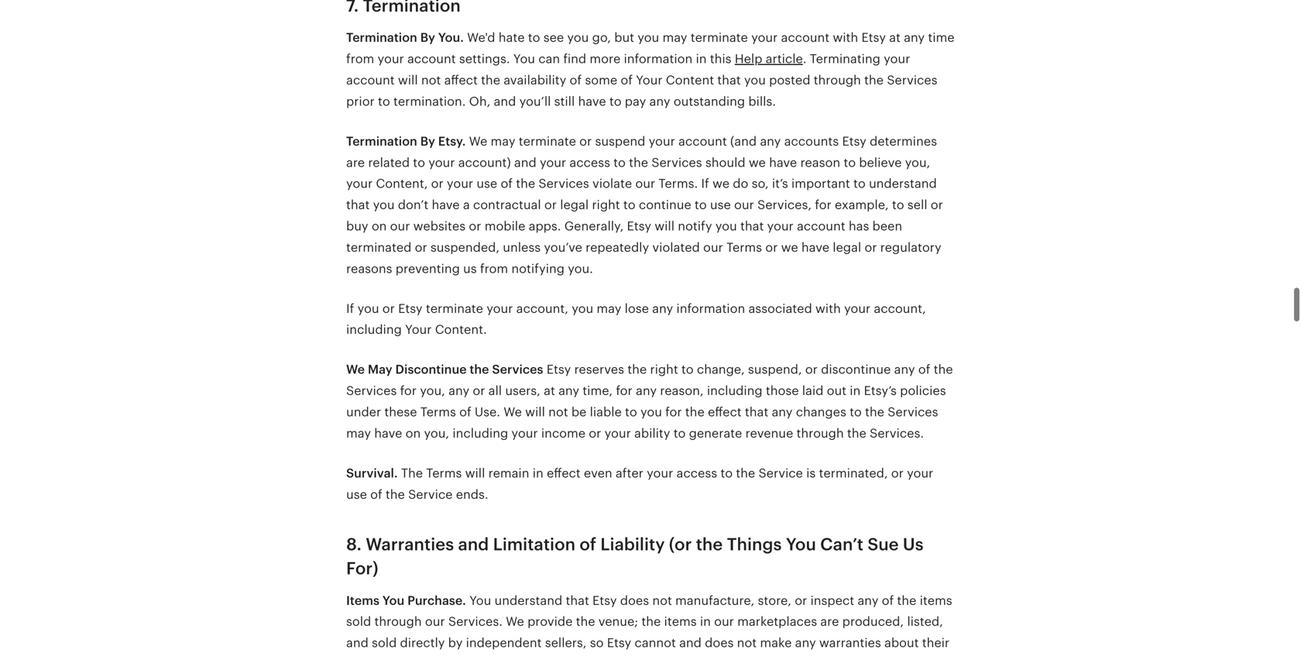 Task type: describe. For each thing, give the bounding box(es) containing it.
you inside the 8. warranties and limitation of liability (or the things you can't sue us for)
[[786, 535, 817, 554]]

1 horizontal spatial sold
[[372, 636, 397, 650]]

8. warranties and limitation of liability (or the things you can't sue us for)
[[346, 535, 924, 578]]

use.
[[475, 405, 500, 419]]

reason
[[801, 156, 841, 170]]

can't
[[821, 535, 864, 554]]

you inside we'd hate to see you go, but you may terminate your account with etsy at any time from your account settings.  you can find more information in this
[[514, 52, 535, 66]]

go,
[[592, 31, 611, 45]]

posted
[[769, 73, 811, 87]]

services inside . terminating your account will not affect the availability of some of your content that you posted through the services prior to termination. oh, and you'll still have to pay any outstanding bills.
[[887, 73, 938, 87]]

the inside the 8. warranties and limitation of liability (or the things you can't sue us for)
[[696, 535, 723, 554]]

any left reason,
[[636, 384, 657, 398]]

but
[[615, 31, 635, 45]]

will inside we may terminate or suspend your account (and any accounts etsy determines are related to your account) and your access to the services should we have reason to believe you, your content, or your use of the services violate our terms. if we do so, it's important to understand that you don't have a contractual or legal right to continue to use our services, for example, to sell or buy on our websites or mobile apps. generally, etsy will notify you that your account has been terminated or suspended, unless you've repeatedly violated our terms or we have legal or regulatory reasons preventing us from notifying you.
[[655, 219, 675, 233]]

or right content,
[[431, 177, 444, 191]]

cannot
[[635, 636, 676, 650]]

of inside you understand that etsy does not manufacture, store, or inspect any of the items sold through our services. we provide the venue; the items in our marketplaces are produced, listed, and sold directly by independent sellers, so etsy cannot and does not make any warranties about the
[[882, 594, 894, 608]]

sell
[[908, 198, 928, 212]]

the down etsy's
[[865, 405, 885, 419]]

if you or etsy terminate your account, you may lose any information associated with your account, including your content.
[[346, 302, 926, 337]]

or down services,
[[766, 241, 778, 254]]

to inside we'd hate to see you go, but you may terminate your account with etsy at any time from your account settings.  you can find more information in this
[[528, 31, 540, 45]]

your down liable
[[605, 426, 631, 440]]

that inside you understand that etsy does not manufacture, store, or inspect any of the items sold through our services. we provide the venue; the items in our marketplaces are produced, listed, and sold directly by independent sellers, so etsy cannot and does not make any warranties about the
[[566, 594, 589, 608]]

services. inside you understand that etsy does not manufacture, store, or inspect any of the items sold through our services. we provide the venue; the items in our marketplaces are produced, listed, and sold directly by independent sellers, so etsy cannot and does not make any warranties about the
[[448, 615, 503, 629]]

the up policies
[[934, 363, 953, 377]]

may inside etsy reserves the right to change, suspend, or discontinue any of the services for you, any or all users, at any time, for any reason, including those laid out in etsy's policies under these terms of use. we will not be liable to you for the effect that any changes to the services may have on you, including your income or your ability to generate revenue through the services.
[[346, 426, 371, 440]]

the right reserves
[[628, 363, 647, 377]]

or down a
[[469, 219, 481, 233]]

your left income
[[512, 426, 538, 440]]

that down services,
[[741, 219, 764, 233]]

discontinue
[[396, 363, 467, 377]]

to right reason
[[844, 156, 856, 170]]

any inside . terminating your account will not affect the availability of some of your content that you posted through the services prior to termination. oh, and you'll still have to pay any outstanding bills.
[[650, 94, 671, 108]]

prior
[[346, 94, 375, 108]]

to up notify
[[695, 198, 707, 212]]

you down reasons at top left
[[358, 302, 379, 316]]

generally,
[[565, 219, 624, 233]]

our down do
[[734, 198, 754, 212]]

any up produced,
[[858, 594, 879, 608]]

of inside the terms will remain in effect even after your access to the service is terminated, or your use of the service ends.
[[370, 488, 382, 501]]

do
[[733, 177, 749, 191]]

of up policies
[[919, 363, 931, 377]]

warranties
[[366, 535, 454, 554]]

generate
[[689, 426, 742, 440]]

your down etsy.
[[429, 156, 455, 170]]

these
[[385, 405, 417, 419]]

in inside the terms will remain in effect even after your access to the service is terminated, or your use of the service ends.
[[533, 466, 544, 480]]

the up so on the bottom of page
[[576, 615, 595, 629]]

0 vertical spatial use
[[477, 177, 498, 191]]

services up under
[[346, 384, 397, 398]]

1 vertical spatial items
[[664, 615, 697, 629]]

buy
[[346, 219, 368, 233]]

on inside we may terminate or suspend your account (and any accounts etsy determines are related to your account) and your access to the services should we have reason to believe you, your content, or your use of the services violate our terms. if we do so, it's important to understand that you don't have a contractual or legal right to continue to use our services, for example, to sell or buy on our websites or mobile apps. generally, etsy will notify you that your account has been terminated or suspended, unless you've repeatedly violated our terms or we have legal or regulatory reasons preventing us from notifying you.
[[372, 219, 387, 233]]

content.
[[435, 323, 487, 337]]

the up contractual
[[516, 177, 536, 191]]

to right prior
[[378, 94, 390, 108]]

continue
[[639, 198, 692, 212]]

your down related
[[346, 177, 373, 191]]

right inside we may terminate or suspend your account (and any accounts etsy determines are related to your account) and your access to the services should we have reason to believe you, your content, or your use of the services violate our terms. if we do so, it's important to understand that you don't have a contractual or legal right to continue to use our services, for example, to sell or buy on our websites or mobile apps. generally, etsy will notify you that your account has been terminated or suspended, unless you've repeatedly violated our terms or we have legal or regulatory reasons preventing us from notifying you.
[[592, 198, 620, 212]]

directly
[[400, 636, 445, 650]]

hate
[[499, 31, 525, 45]]

repeatedly
[[586, 241, 649, 254]]

to down termination by etsy.
[[413, 156, 425, 170]]

the up cannot
[[642, 615, 661, 629]]

0 vertical spatial does
[[620, 594, 649, 608]]

your inside . terminating your account will not affect the availability of some of your content that you posted through the services prior to termination. oh, and you'll still have to pay any outstanding bills.
[[636, 73, 663, 87]]

your up help article
[[752, 31, 778, 45]]

or down liable
[[589, 426, 602, 440]]

terms inside the terms will remain in effect even after your access to the service is terminated, or your use of the service ends.
[[426, 466, 462, 480]]

to inside the terms will remain in effect even after your access to the service is terminated, or your use of the service ends.
[[721, 466, 733, 480]]

some
[[585, 73, 618, 87]]

make
[[760, 636, 792, 650]]

bills.
[[749, 94, 776, 108]]

be
[[572, 405, 587, 419]]

information inside we'd hate to see you go, but you may terminate your account with etsy at any time from your account settings.  you can find more information in this
[[624, 52, 693, 66]]

our down notify
[[703, 241, 723, 254]]

to down violate
[[624, 198, 636, 212]]

services down policies
[[888, 405, 939, 419]]

so
[[590, 636, 604, 650]]

in inside we'd hate to see you go, but you may terminate your account with etsy at any time from your account settings.  you can find more information in this
[[696, 52, 707, 66]]

ability
[[635, 426, 671, 440]]

any down those at the right of the page
[[772, 405, 793, 419]]

to left 'sell'
[[892, 198, 905, 212]]

content,
[[376, 177, 428, 191]]

income
[[541, 426, 586, 440]]

2 vertical spatial you,
[[424, 426, 449, 440]]

the terms will remain in effect even after your access to the service is terminated, or your use of the service ends.
[[346, 466, 934, 501]]

etsy up repeatedly
[[627, 219, 652, 233]]

and down 'items' at left bottom
[[346, 636, 369, 650]]

us
[[903, 535, 924, 554]]

through inside you understand that etsy does not manufacture, store, or inspect any of the items sold through our services. we provide the venue; the items in our marketplaces are produced, listed, and sold directly by independent sellers, so etsy cannot and does not make any warranties about the
[[375, 615, 422, 629]]

etsy's
[[864, 384, 897, 398]]

your right after at the bottom left
[[647, 466, 674, 480]]

you, inside we may terminate or suspend your account (and any accounts etsy determines are related to your account) and your access to the services should we have reason to believe you, your content, or your use of the services violate our terms. if we do so, it's important to understand that you don't have a contractual or legal right to continue to use our services, for example, to sell or buy on our websites or mobile apps. generally, etsy will notify you that your account has been terminated or suspended, unless you've repeatedly violated our terms or we have legal or regulatory reasons preventing us from notifying you.
[[905, 156, 931, 170]]

the up terminated,
[[847, 426, 867, 440]]

to down suspend
[[614, 156, 626, 170]]

violate
[[593, 177, 632, 191]]

0 vertical spatial items
[[920, 594, 953, 608]]

so,
[[752, 177, 769, 191]]

marketplaces
[[738, 615, 817, 629]]

any down we may discontinue the services
[[449, 384, 470, 398]]

store,
[[758, 594, 792, 608]]

from inside we'd hate to see you go, but you may terminate your account with etsy at any time from your account settings.  you can find more information in this
[[346, 52, 374, 66]]

the down settings. at the left of the page
[[481, 73, 500, 87]]

the down suspend
[[629, 156, 649, 170]]

have left a
[[432, 198, 460, 212]]

and inside we may terminate or suspend your account (and any accounts etsy determines are related to your account) and your access to the services should we have reason to believe you, your content, or your use of the services violate our terms. if we do so, it's important to understand that you don't have a contractual or legal right to continue to use our services, for example, to sell or buy on our websites or mobile apps. generally, etsy will notify you that your account has been terminated or suspended, unless you've repeatedly violated our terms or we have legal or regulatory reasons preventing us from notifying you.
[[514, 156, 537, 170]]

your right terminated,
[[907, 466, 934, 480]]

out
[[827, 384, 847, 398]]

remain
[[489, 466, 530, 480]]

in inside you understand that etsy does not manufacture, store, or inspect any of the items sold through our services. we provide the venue; the items in our marketplaces are produced, listed, and sold directly by independent sellers, so etsy cannot and does not make any warranties about the
[[700, 615, 711, 629]]

help
[[735, 52, 763, 66]]

have up it's
[[769, 156, 797, 170]]

items you purchase.
[[346, 594, 466, 608]]

effect inside the terms will remain in effect even after your access to the service is terminated, or your use of the service ends.
[[547, 466, 581, 480]]

may inside we may terminate or suspend your account (and any accounts etsy determines are related to your account) and your access to the services should we have reason to believe you, your content, or your use of the services violate our terms. if we do so, it's important to understand that you don't have a contractual or legal right to continue to use our services, for example, to sell or buy on our websites or mobile apps. generally, etsy will notify you that your account has been terminated or suspended, unless you've repeatedly violated our terms or we have legal or regulatory reasons preventing us from notifying you.
[[491, 134, 516, 148]]

0 horizontal spatial sold
[[346, 615, 371, 629]]

affect
[[444, 73, 478, 87]]

don't
[[398, 198, 429, 212]]

we left may in the bottom left of the page
[[346, 363, 365, 377]]

manufacture,
[[676, 594, 755, 608]]

and inside the 8. warranties and limitation of liability (or the things you can't sue us for)
[[458, 535, 489, 554]]

still
[[554, 94, 575, 108]]

are inside we may terminate or suspend your account (and any accounts etsy determines are related to your account) and your access to the services should we have reason to believe you, your content, or your use of the services violate our terms. if we do so, it's important to understand that you don't have a contractual or legal right to continue to use our services, for example, to sell or buy on our websites or mobile apps. generally, etsy will notify you that your account has been terminated or suspended, unless you've repeatedly violated our terms or we have legal or regulatory reasons preventing us from notifying you.
[[346, 156, 365, 170]]

terminate inside we may terminate or suspend your account (and any accounts etsy determines are related to your account) and your access to the services should we have reason to believe you, your content, or your use of the services violate our terms. if we do so, it's important to understand that you don't have a contractual or legal right to continue to use our services, for example, to sell or buy on our websites or mobile apps. generally, etsy will notify you that your account has been terminated or suspended, unless you've repeatedly violated our terms or we have legal or regulatory reasons preventing us from notifying you.
[[519, 134, 576, 148]]

have down services,
[[802, 241, 830, 254]]

any up be
[[559, 384, 580, 398]]

your up content.
[[487, 302, 513, 316]]

etsy down "venue;"
[[607, 636, 632, 650]]

those
[[766, 384, 799, 398]]

terminate inside if you or etsy terminate your account, you may lose any information associated with your account, including your content.
[[426, 302, 483, 316]]

we'd
[[467, 31, 495, 45]]

believe
[[859, 156, 902, 170]]

the down reason,
[[686, 405, 705, 419]]

. terminating your account will not affect the availability of some of your content that you posted through the services prior to termination. oh, and you'll still have to pay any outstanding bills.
[[346, 52, 938, 108]]

of down find
[[570, 73, 582, 87]]

2 account, from the left
[[874, 302, 926, 316]]

apps.
[[529, 219, 561, 233]]

1 vertical spatial you,
[[420, 384, 445, 398]]

your up discontinue
[[844, 302, 871, 316]]

it's
[[772, 177, 788, 191]]

services,
[[758, 198, 812, 212]]

that inside . terminating your account will not affect the availability of some of your content that you posted through the services prior to termination. oh, and you'll still have to pay any outstanding bills.
[[718, 73, 741, 87]]

understand inside you understand that etsy does not manufacture, store, or inspect any of the items sold through our services. we provide the venue; the items in our marketplaces are produced, listed, and sold directly by independent sellers, so etsy cannot and does not make any warranties about the
[[495, 594, 563, 608]]

this
[[710, 52, 732, 66]]

we inside you understand that etsy does not manufacture, store, or inspect any of the items sold through our services. we provide the venue; the items in our marketplaces are produced, listed, and sold directly by independent sellers, so etsy cannot and does not make any warranties about the
[[506, 615, 524, 629]]

account up .
[[781, 31, 830, 45]]

your inside if you or etsy terminate your account, you may lose any information associated with your account, including your content.
[[405, 323, 432, 337]]

violated
[[653, 241, 700, 254]]

you up find
[[567, 31, 589, 45]]

or up laid
[[806, 363, 818, 377]]

and right cannot
[[680, 636, 702, 650]]

termination by etsy.
[[346, 134, 466, 148]]

or left "all" at the bottom left
[[473, 384, 485, 398]]

purchase.
[[408, 594, 466, 608]]

terms.
[[659, 177, 698, 191]]

or down has
[[865, 241, 877, 254]]

you down you.
[[572, 302, 594, 316]]

for inside we may terminate or suspend your account (and any accounts etsy determines are related to your account) and your access to the services should we have reason to believe you, your content, or your use of the services violate our terms. if we do so, it's important to understand that you don't have a contractual or legal right to continue to use our services, for example, to sell or buy on our websites or mobile apps. generally, etsy will notify you that your account has been terminated or suspended, unless you've repeatedly violated our terms or we have legal or regulatory reasons preventing us from notifying you.
[[815, 198, 832, 212]]

our down don't
[[390, 219, 410, 233]]

under
[[346, 405, 381, 419]]

account left has
[[797, 219, 846, 233]]

account down the you.
[[407, 52, 456, 66]]

terms inside etsy reserves the right to change, suspend, or discontinue any of the services for you, any or all users, at any time, for any reason, including those laid out in etsy's policies under these terms of use. we will not be liable to you for the effect that any changes to the services may have on you, including your income or your ability to generate revenue through the services.
[[421, 405, 456, 419]]

unless
[[503, 241, 541, 254]]

liability
[[601, 535, 665, 554]]

of inside the 8. warranties and limitation of liability (or the things you can't sue us for)
[[580, 535, 597, 554]]

and inside . terminating your account will not affect the availability of some of your content that you posted through the services prior to termination. oh, and you'll still have to pay any outstanding bills.
[[494, 94, 516, 108]]

or right 'sell'
[[931, 198, 944, 212]]

for up these
[[400, 384, 417, 398]]

revenue
[[746, 426, 794, 440]]

at inside etsy reserves the right to change, suspend, or discontinue any of the services for you, any or all users, at any time, for any reason, including those laid out in etsy's policies under these terms of use. we will not be liable to you for the effect that any changes to the services may have on you, including your income or your ability to generate revenue through the services.
[[544, 384, 555, 398]]

0 horizontal spatial we
[[713, 177, 730, 191]]

1 account, from the left
[[516, 302, 569, 316]]

the up 'listed,'
[[898, 594, 917, 608]]

may inside we'd hate to see you go, but you may terminate your account with etsy at any time from your account settings.  you can find more information in this
[[663, 31, 688, 45]]

of up pay
[[621, 73, 633, 87]]

users,
[[505, 384, 541, 398]]

or left suspend
[[580, 134, 592, 148]]

your down termination by you.
[[378, 52, 404, 66]]

even
[[584, 466, 613, 480]]

(or
[[669, 535, 692, 554]]

etsy inside if you or etsy terminate your account, you may lose any information associated with your account, including your content.
[[398, 302, 423, 316]]

your up a
[[447, 177, 473, 191]]

will inside the terms will remain in effect even after your access to the service is terminated, or your use of the service ends.
[[465, 466, 485, 480]]

through inside etsy reserves the right to change, suspend, or discontinue any of the services for you, any or all users, at any time, for any reason, including those laid out in etsy's policies under these terms of use. we will not be liable to you for the effect that any changes to the services may have on you, including your income or your ability to generate revenue through the services.
[[797, 426, 844, 440]]

your down services,
[[767, 219, 794, 233]]

that up buy
[[346, 198, 370, 212]]

etsy reserves the right to change, suspend, or discontinue any of the services for you, any or all users, at any time, for any reason, including those laid out in etsy's policies under these terms of use. we will not be liable to you for the effect that any changes to the services may have on you, including your income or your ability to generate revenue through the services.
[[346, 363, 953, 440]]

you.
[[568, 262, 593, 276]]

change,
[[697, 363, 745, 377]]

etsy inside we'd hate to see you go, but you may terminate your account with etsy at any time from your account settings.  you can find more information in this
[[862, 31, 886, 45]]

through inside . terminating your account will not affect the availability of some of your content that you posted through the services prior to termination. oh, and you'll still have to pay any outstanding bills.
[[814, 73, 861, 87]]

of inside we may terminate or suspend your account (and any accounts etsy determines are related to your account) and your access to the services should we have reason to believe you, your content, or your use of the services violate our terms. if we do so, it's important to understand that you don't have a contractual or legal right to continue to use our services, for example, to sell or buy on our websites or mobile apps. generally, etsy will notify you that your account has been terminated or suspended, unless you've repeatedly violated our terms or we have legal or regulatory reasons preventing us from notifying you.
[[501, 177, 513, 191]]

our down purchase.
[[425, 615, 445, 629]]

1 vertical spatial service
[[408, 488, 453, 501]]

we'd hate to see you go, but you may terminate your account with etsy at any time from your account settings.  you can find more information in this
[[346, 31, 955, 66]]

etsy up believe
[[842, 134, 867, 148]]

services up terms.
[[652, 156, 702, 170]]

the up "all" at the bottom left
[[470, 363, 489, 377]]

are inside you understand that etsy does not manufacture, store, or inspect any of the items sold through our services. we provide the venue; the items in our marketplaces are produced, listed, and sold directly by independent sellers, so etsy cannot and does not make any warranties about the
[[821, 615, 839, 629]]

help article link
[[735, 52, 803, 66]]

or up the apps.
[[545, 198, 557, 212]]

any up policies
[[894, 363, 915, 377]]

our down manufacture,
[[714, 615, 734, 629]]

your inside . terminating your account will not affect the availability of some of your content that you posted through the services prior to termination. oh, and you'll still have to pay any outstanding bills.
[[884, 52, 911, 66]]

to right liable
[[625, 405, 637, 419]]

or inside if you or etsy terminate your account, you may lose any information associated with your account, including your content.
[[383, 302, 395, 316]]

any inside if you or etsy terminate your account, you may lose any information associated with your account, including your content.
[[653, 302, 673, 316]]

our up continue
[[636, 177, 656, 191]]

terminating
[[810, 52, 881, 66]]

if inside we may terminate or suspend your account (and any accounts etsy determines are related to your account) and your access to the services should we have reason to believe you, your content, or your use of the services violate our terms. if we do so, it's important to understand that you don't have a contractual or legal right to continue to use our services, for example, to sell or buy on our websites or mobile apps. generally, etsy will notify you that your account has been terminated or suspended, unless you've repeatedly violated our terms or we have legal or regulatory reasons preventing us from notifying you.
[[701, 177, 710, 191]]

liable
[[590, 405, 622, 419]]

can
[[539, 52, 560, 66]]

your right suspend
[[649, 134, 675, 148]]

you right 'items' at left bottom
[[383, 594, 405, 608]]

2 horizontal spatial use
[[710, 198, 731, 212]]

article
[[766, 52, 803, 66]]

provide
[[528, 615, 573, 629]]

or inside the terms will remain in effect even after your access to the service is terminated, or your use of the service ends.
[[892, 466, 904, 480]]



Task type: locate. For each thing, give the bounding box(es) containing it.
the right (or
[[696, 535, 723, 554]]

1 vertical spatial effect
[[547, 466, 581, 480]]

find
[[564, 52, 587, 66]]

of left "use."
[[460, 405, 472, 419]]

that inside etsy reserves the right to change, suspend, or discontinue any of the services for you, any or all users, at any time, for any reason, including those laid out in etsy's policies under these terms of use. we will not be liable to you for the effect that any changes to the services may have on you, including your income or your ability to generate revenue through the services.
[[745, 405, 769, 419]]

from up prior
[[346, 52, 374, 66]]

venue;
[[599, 615, 639, 629]]

will inside . terminating your account will not affect the availability of some of your content that you posted through the services prior to termination. oh, and you'll still have to pay any outstanding bills.
[[398, 73, 418, 87]]

termination for we'd hate to see you go, but you may terminate your account with etsy at any time from your account settings.  you can find more information in this
[[346, 31, 417, 45]]

produced,
[[843, 615, 904, 629]]

we up account)
[[469, 134, 488, 148]]

by for etsy.
[[420, 134, 435, 148]]

0 vertical spatial at
[[890, 31, 901, 45]]

terminate inside we'd hate to see you go, but you may terminate your account with etsy at any time from your account settings.  you can find more information in this
[[691, 31, 748, 45]]

1 vertical spatial sold
[[372, 636, 397, 650]]

0 vertical spatial terms
[[727, 241, 762, 254]]

0 vertical spatial services.
[[870, 426, 924, 440]]

reserves
[[574, 363, 624, 377]]

you down content,
[[373, 198, 395, 212]]

information inside if you or etsy terminate your account, you may lose any information associated with your account, including your content.
[[677, 302, 745, 316]]

to up example,
[[854, 177, 866, 191]]

your
[[636, 73, 663, 87], [405, 323, 432, 337]]

0 vertical spatial legal
[[560, 198, 589, 212]]

1 termination from the top
[[346, 31, 417, 45]]

see
[[544, 31, 564, 45]]

service left is
[[759, 466, 803, 480]]

in inside etsy reserves the right to change, suspend, or discontinue any of the services for you, any or all users, at any time, for any reason, including those laid out in etsy's policies under these terms of use. we will not be liable to you for the effect that any changes to the services may have on you, including your income or your ability to generate revenue through the services.
[[850, 384, 861, 398]]

or inside you understand that etsy does not manufacture, store, or inspect any of the items sold through our services. we provide the venue; the items in our marketplaces are produced, listed, and sold directly by independent sellers, so etsy cannot and does not make any warranties about the
[[795, 594, 808, 608]]

items up cannot
[[664, 615, 697, 629]]

legal down has
[[833, 241, 862, 254]]

example,
[[835, 198, 889, 212]]

by
[[420, 31, 435, 45], [420, 134, 435, 148]]

or up preventing
[[415, 241, 427, 254]]

services. down etsy's
[[870, 426, 924, 440]]

does up "venue;"
[[620, 594, 649, 608]]

information
[[624, 52, 693, 66], [677, 302, 745, 316]]

does down manufacture,
[[705, 636, 734, 650]]

including inside if you or etsy terminate your account, you may lose any information associated with your account, including your content.
[[346, 323, 402, 337]]

terms right the
[[426, 466, 462, 480]]

1 horizontal spatial right
[[650, 363, 678, 377]]

0 vertical spatial understand
[[869, 177, 937, 191]]

1 vertical spatial legal
[[833, 241, 862, 254]]

terminated,
[[819, 466, 888, 480]]

etsy up "venue;"
[[593, 594, 617, 608]]

we may discontinue the services
[[346, 363, 544, 377]]

may up content
[[663, 31, 688, 45]]

effect inside etsy reserves the right to change, suspend, or discontinue any of the services for you, any or all users, at any time, for any reason, including those laid out in etsy's policies under these terms of use. we will not be liable to you for the effect that any changes to the services may have on you, including your income or your ability to generate revenue through the services.
[[708, 405, 742, 419]]

the down the
[[386, 488, 405, 501]]

regulatory
[[881, 241, 942, 254]]

0 horizontal spatial are
[[346, 156, 365, 170]]

after
[[616, 466, 644, 480]]

oh,
[[469, 94, 491, 108]]

0 vertical spatial are
[[346, 156, 365, 170]]

not
[[421, 73, 441, 87], [549, 405, 568, 419], [653, 594, 672, 608], [737, 636, 757, 650]]

to left see
[[528, 31, 540, 45]]

1 horizontal spatial your
[[636, 73, 663, 87]]

your down still
[[540, 156, 566, 170]]

2 vertical spatial including
[[453, 426, 508, 440]]

if right terms.
[[701, 177, 710, 191]]

2 by from the top
[[420, 134, 435, 148]]

in
[[696, 52, 707, 66], [850, 384, 861, 398], [533, 466, 544, 480], [700, 615, 711, 629]]

1 vertical spatial are
[[821, 615, 839, 629]]

1 vertical spatial use
[[710, 198, 731, 212]]

you right the but
[[638, 31, 660, 45]]

1 horizontal spatial from
[[480, 262, 508, 276]]

0 horizontal spatial terminate
[[426, 302, 483, 316]]

0 horizontal spatial from
[[346, 52, 374, 66]]

terms right these
[[421, 405, 456, 419]]

we inside we may terminate or suspend your account (and any accounts etsy determines are related to your account) and your access to the services should we have reason to believe you, your content, or your use of the services violate our terms. if we do so, it's important to understand that you don't have a contractual or legal right to continue to use our services, for example, to sell or buy on our websites or mobile apps. generally, etsy will notify you that your account has been terminated or suspended, unless you've repeatedly violated our terms or we have legal or regulatory reasons preventing us from notifying you.
[[469, 134, 488, 148]]

1 horizontal spatial account,
[[874, 302, 926, 316]]

the
[[401, 466, 423, 480]]

etsy inside etsy reserves the right to change, suspend, or discontinue any of the services for you, any or all users, at any time, for any reason, including those laid out in etsy's policies under these terms of use. we will not be liable to you for the effect that any changes to the services may have on you, including your income or your ability to generate revenue through the services.
[[547, 363, 571, 377]]

terms inside we may terminate or suspend your account (and any accounts etsy determines are related to your account) and your access to the services should we have reason to believe you, your content, or your use of the services violate our terms. if we do so, it's important to understand that you don't have a contractual or legal right to continue to use our services, for example, to sell or buy on our websites or mobile apps. generally, etsy will notify you that your account has been terminated or suspended, unless you've repeatedly violated our terms or we have legal or regulatory reasons preventing us from notifying you.
[[727, 241, 762, 254]]

for right the time,
[[616, 384, 633, 398]]

1 horizontal spatial service
[[759, 466, 803, 480]]

any right pay
[[650, 94, 671, 108]]

time
[[928, 31, 955, 45]]

1 vertical spatial your
[[405, 323, 432, 337]]

services. up by
[[448, 615, 503, 629]]

access down generate
[[677, 466, 718, 480]]

1 horizontal spatial we
[[749, 156, 766, 170]]

notify
[[678, 219, 712, 233]]

will inside etsy reserves the right to change, suspend, or discontinue any of the services for you, any or all users, at any time, for any reason, including those laid out in etsy's policies under these terms of use. we will not be liable to you for the effect that any changes to the services may have on you, including your income or your ability to generate revenue through the services.
[[525, 405, 545, 419]]

services up users,
[[492, 363, 544, 377]]

0 vertical spatial access
[[570, 156, 610, 170]]

0 horizontal spatial items
[[664, 615, 697, 629]]

policies
[[900, 384, 946, 398]]

1 vertical spatial understand
[[495, 594, 563, 608]]

0 vertical spatial by
[[420, 31, 435, 45]]

may inside if you or etsy terminate your account, you may lose any information associated with your account, including your content.
[[597, 302, 622, 316]]

effect up generate
[[708, 405, 742, 419]]

you right purchase.
[[470, 594, 491, 608]]

with inside if you or etsy terminate your account, you may lose any information associated with your account, including your content.
[[816, 302, 841, 316]]

0 horizontal spatial at
[[544, 384, 555, 398]]

etsy.
[[438, 134, 466, 148]]

will up ends.
[[465, 466, 485, 480]]

1 by from the top
[[420, 31, 435, 45]]

in left this on the top right of page
[[696, 52, 707, 66]]

through down terminating
[[814, 73, 861, 87]]

right down violate
[[592, 198, 620, 212]]

.
[[803, 52, 807, 66]]

0 horizontal spatial use
[[346, 488, 367, 501]]

0 vertical spatial information
[[624, 52, 693, 66]]

notifying
[[512, 262, 565, 276]]

1 vertical spatial through
[[797, 426, 844, 440]]

terms down services,
[[727, 241, 762, 254]]

0 vertical spatial terminate
[[691, 31, 748, 45]]

for down reason,
[[666, 405, 682, 419]]

have inside etsy reserves the right to change, suspend, or discontinue any of the services for you, any or all users, at any time, for any reason, including those laid out in etsy's policies under these terms of use. we will not be liable to you for the effect that any changes to the services may have on you, including your income or your ability to generate revenue through the services.
[[374, 426, 402, 440]]

may
[[663, 31, 688, 45], [491, 134, 516, 148], [597, 302, 622, 316], [346, 426, 371, 440]]

from
[[346, 52, 374, 66], [480, 262, 508, 276]]

0 horizontal spatial if
[[346, 302, 354, 316]]

at inside we'd hate to see you go, but you may terminate your account with etsy at any time from your account settings.  you can find more information in this
[[890, 31, 901, 45]]

you inside etsy reserves the right to change, suspend, or discontinue any of the services for you, any or all users, at any time, for any reason, including those laid out in etsy's policies under these terms of use. we will not be liable to you for the effect that any changes to the services may have on you, including your income or your ability to generate revenue through the services.
[[641, 405, 662, 419]]

0 horizontal spatial account,
[[516, 302, 569, 316]]

1 vertical spatial by
[[420, 134, 435, 148]]

1 horizontal spatial including
[[453, 426, 508, 440]]

or right terminated,
[[892, 466, 904, 480]]

we
[[749, 156, 766, 170], [713, 177, 730, 191], [781, 241, 798, 254]]

0 vertical spatial service
[[759, 466, 803, 480]]

reasons
[[346, 262, 392, 276]]

0 horizontal spatial does
[[620, 594, 649, 608]]

2 vertical spatial use
[[346, 488, 367, 501]]

1 vertical spatial termination
[[346, 134, 417, 148]]

1 vertical spatial at
[[544, 384, 555, 398]]

account
[[781, 31, 830, 45], [407, 52, 456, 66], [346, 73, 395, 87], [679, 134, 727, 148], [797, 219, 846, 233]]

help article
[[735, 52, 803, 66]]

with inside we'd hate to see you go, but you may terminate your account with etsy at any time from your account settings.  you can find more information in this
[[833, 31, 859, 45]]

time,
[[583, 384, 613, 398]]

1 horizontal spatial at
[[890, 31, 901, 45]]

and right oh,
[[494, 94, 516, 108]]

reason,
[[660, 384, 704, 398]]

use
[[477, 177, 498, 191], [710, 198, 731, 212], [346, 488, 367, 501]]

you inside . terminating your account will not affect the availability of some of your content that you posted through the services prior to termination. oh, and you'll still have to pay any outstanding bills.
[[744, 73, 766, 87]]

0 vertical spatial effect
[[708, 405, 742, 419]]

not up "termination."
[[421, 73, 441, 87]]

your up pay
[[636, 73, 663, 87]]

1 vertical spatial from
[[480, 262, 508, 276]]

0 vertical spatial we
[[749, 156, 766, 170]]

1 vertical spatial services.
[[448, 615, 503, 629]]

limitation
[[493, 535, 576, 554]]

about
[[885, 636, 919, 650]]

0 horizontal spatial access
[[570, 156, 610, 170]]

to left pay
[[610, 94, 622, 108]]

account up the should
[[679, 134, 727, 148]]

service
[[759, 466, 803, 480], [408, 488, 453, 501]]

you
[[567, 31, 589, 45], [638, 31, 660, 45], [744, 73, 766, 87], [373, 198, 395, 212], [716, 219, 737, 233], [358, 302, 379, 316], [572, 302, 594, 316], [641, 405, 662, 419]]

your
[[752, 31, 778, 45], [378, 52, 404, 66], [884, 52, 911, 66], [649, 134, 675, 148], [429, 156, 455, 170], [540, 156, 566, 170], [346, 177, 373, 191], [447, 177, 473, 191], [767, 219, 794, 233], [487, 302, 513, 316], [844, 302, 871, 316], [512, 426, 538, 440], [605, 426, 631, 440], [647, 466, 674, 480], [907, 466, 934, 480]]

0 vertical spatial through
[[814, 73, 861, 87]]

will down users,
[[525, 405, 545, 419]]

have inside . terminating your account will not affect the availability of some of your content that you posted through the services prior to termination. oh, and you'll still have to pay any outstanding bills.
[[578, 94, 606, 108]]

associated
[[749, 302, 812, 316]]

0 vertical spatial right
[[592, 198, 620, 212]]

we up "independent"
[[506, 615, 524, 629]]

2 horizontal spatial we
[[781, 241, 798, 254]]

1 vertical spatial if
[[346, 302, 354, 316]]

account)
[[458, 156, 511, 170]]

to up reason,
[[682, 363, 694, 377]]

access inside the terms will remain in effect even after your access to the service is terminated, or your use of the service ends.
[[677, 466, 718, 480]]

terms
[[727, 241, 762, 254], [421, 405, 456, 419], [426, 466, 462, 480]]

not inside etsy reserves the right to change, suspend, or discontinue any of the services for you, any or all users, at any time, for any reason, including those laid out in etsy's policies under these terms of use. we will not be liable to you for the effect that any changes to the services may have on you, including your income or your ability to generate revenue through the services.
[[549, 405, 568, 419]]

you inside you understand that etsy does not manufacture, store, or inspect any of the items sold through our services. we provide the venue; the items in our marketplaces are produced, listed, and sold directly by independent sellers, so etsy cannot and does not make any warranties about the
[[470, 594, 491, 608]]

2 horizontal spatial terminate
[[691, 31, 748, 45]]

laid
[[802, 384, 824, 398]]

should
[[706, 156, 746, 170]]

information up change,
[[677, 302, 745, 316]]

to right ability
[[674, 426, 686, 440]]

pay
[[625, 94, 646, 108]]

we
[[469, 134, 488, 148], [346, 363, 365, 377], [504, 405, 522, 419], [506, 615, 524, 629]]

not left make
[[737, 636, 757, 650]]

settings.
[[459, 52, 510, 66]]

if
[[701, 177, 710, 191], [346, 302, 354, 316]]

if inside if you or etsy terminate your account, you may lose any information associated with your account, including your content.
[[346, 302, 354, 316]]

a
[[463, 198, 470, 212]]

2 termination from the top
[[346, 134, 417, 148]]

access inside we may terminate or suspend your account (and any accounts etsy determines are related to your account) and your access to the services should we have reason to believe you, your content, or your use of the services violate our terms. if we do so, it's important to understand that you don't have a contractual or legal right to continue to use our services, for example, to sell or buy on our websites or mobile apps. generally, etsy will notify you that your account has been terminated or suspended, unless you've repeatedly violated our terms or we have legal or regulatory reasons preventing us from notifying you.
[[570, 156, 610, 170]]

any
[[904, 31, 925, 45], [650, 94, 671, 108], [760, 134, 781, 148], [653, 302, 673, 316], [894, 363, 915, 377], [449, 384, 470, 398], [559, 384, 580, 398], [636, 384, 657, 398], [772, 405, 793, 419], [858, 594, 879, 608], [795, 636, 816, 650]]

0 horizontal spatial your
[[405, 323, 432, 337]]

2 vertical spatial terminate
[[426, 302, 483, 316]]

may up account)
[[491, 134, 516, 148]]

independent
[[466, 636, 542, 650]]

you up the 'availability'
[[514, 52, 535, 66]]

0 horizontal spatial right
[[592, 198, 620, 212]]

0 horizontal spatial including
[[346, 323, 402, 337]]

1 horizontal spatial are
[[821, 615, 839, 629]]

are left related
[[346, 156, 365, 170]]

1 horizontal spatial services.
[[870, 426, 924, 440]]

things
[[727, 535, 782, 554]]

for down important
[[815, 198, 832, 212]]

that down this on the top right of page
[[718, 73, 741, 87]]

contractual
[[473, 198, 541, 212]]

and right account)
[[514, 156, 537, 170]]

0 vertical spatial including
[[346, 323, 402, 337]]

0 horizontal spatial effect
[[547, 466, 581, 480]]

0 vertical spatial your
[[636, 73, 663, 87]]

in right 'remain'
[[533, 466, 544, 480]]

by for you.
[[420, 31, 435, 45]]

1 horizontal spatial terminate
[[519, 134, 576, 148]]

etsy left reserves
[[547, 363, 571, 377]]

through
[[814, 73, 861, 87], [797, 426, 844, 440], [375, 615, 422, 629]]

the down terminating
[[865, 73, 884, 87]]

we inside etsy reserves the right to change, suspend, or discontinue any of the services for you, any or all users, at any time, for any reason, including those laid out in etsy's policies under these terms of use. we will not be liable to you for the effect that any changes to the services may have on you, including your income or your ability to generate revenue through the services.
[[504, 405, 522, 419]]

termination for we may terminate or suspend your account (and any accounts etsy determines are related to your account) and your access to the services should we have reason to believe you, your content, or your use of the services violate our terms. if we do so, it's important to understand that you don't have a contractual or legal right to continue to use our services, for example, to sell or buy on our websites or mobile apps. generally, etsy will notify you that your account has been terminated or suspended, unless you've repeatedly violated our terms or we have legal or regulatory reasons preventing us from notifying you.
[[346, 134, 417, 148]]

survival.
[[346, 466, 398, 480]]

0 vertical spatial termination
[[346, 31, 417, 45]]

we down services,
[[781, 241, 798, 254]]

not inside . terminating your account will not affect the availability of some of your content that you posted through the services prior to termination. oh, and you'll still have to pay any outstanding bills.
[[421, 73, 441, 87]]

services up the apps.
[[539, 177, 589, 191]]

on down these
[[406, 426, 421, 440]]

1 vertical spatial information
[[677, 302, 745, 316]]

any inside we may terminate or suspend your account (and any accounts etsy determines are related to your account) and your access to the services should we have reason to believe you, your content, or your use of the services violate our terms. if we do so, it's important to understand that you don't have a contractual or legal right to continue to use our services, for example, to sell or buy on our websites or mobile apps. generally, etsy will notify you that your account has been terminated or suspended, unless you've repeatedly violated our terms or we have legal or regulatory reasons preventing us from notifying you.
[[760, 134, 781, 148]]

terminate up content.
[[426, 302, 483, 316]]

0 horizontal spatial legal
[[560, 198, 589, 212]]

0 vertical spatial you,
[[905, 156, 931, 170]]

to right changes
[[850, 405, 862, 419]]

preventing
[[396, 262, 460, 276]]

at left time at top
[[890, 31, 901, 45]]

by left etsy.
[[420, 134, 435, 148]]

information up content
[[624, 52, 693, 66]]

including
[[346, 323, 402, 337], [707, 384, 763, 398], [453, 426, 508, 440]]

including down "use."
[[453, 426, 508, 440]]

does
[[620, 594, 649, 608], [705, 636, 734, 650]]

inspect
[[811, 594, 855, 608]]

accounts
[[785, 134, 839, 148]]

0 vertical spatial on
[[372, 219, 387, 233]]

more
[[590, 52, 621, 66]]

1 vertical spatial access
[[677, 466, 718, 480]]

on
[[372, 219, 387, 233], [406, 426, 421, 440]]

2 horizontal spatial including
[[707, 384, 763, 398]]

1 horizontal spatial if
[[701, 177, 710, 191]]

1 horizontal spatial on
[[406, 426, 421, 440]]

any right (and at the top
[[760, 134, 781, 148]]

1 vertical spatial terms
[[421, 405, 456, 419]]

been
[[873, 219, 903, 233]]

availability
[[504, 73, 567, 87]]

you understand that etsy does not manufacture, store, or inspect any of the items sold through our services. we provide the venue; the items in our marketplaces are produced, listed, and sold directly by independent sellers, so etsy cannot and does not make any warranties about the
[[346, 594, 953, 656]]

0 horizontal spatial services.
[[448, 615, 503, 629]]

has
[[849, 219, 870, 233]]

1 vertical spatial we
[[713, 177, 730, 191]]

0 horizontal spatial understand
[[495, 594, 563, 608]]

understand inside we may terminate or suspend your account (and any accounts etsy determines are related to your account) and your access to the services should we have reason to believe you, your content, or your use of the services violate our terms. if we do so, it's important to understand that you don't have a contractual or legal right to continue to use our services, for example, to sell or buy on our websites or mobile apps. generally, etsy will notify you that your account has been terminated or suspended, unless you've repeatedly violated our terms or we have legal or regulatory reasons preventing us from notifying you.
[[869, 177, 937, 191]]

1 horizontal spatial items
[[920, 594, 953, 608]]

the
[[481, 73, 500, 87], [865, 73, 884, 87], [629, 156, 649, 170], [516, 177, 536, 191], [470, 363, 489, 377], [628, 363, 647, 377], [934, 363, 953, 377], [686, 405, 705, 419], [865, 405, 885, 419], [847, 426, 867, 440], [736, 466, 756, 480], [386, 488, 405, 501], [696, 535, 723, 554], [898, 594, 917, 608], [576, 615, 595, 629], [642, 615, 661, 629]]

1 horizontal spatial legal
[[833, 241, 862, 254]]

1 vertical spatial on
[[406, 426, 421, 440]]

from inside we may terminate or suspend your account (and any accounts etsy determines are related to your account) and your access to the services should we have reason to believe you, your content, or your use of the services violate our terms. if we do so, it's important to understand that you don't have a contractual or legal right to continue to use our services, for example, to sell or buy on our websites or mobile apps. generally, etsy will notify you that your account has been terminated or suspended, unless you've repeatedly violated our terms or we have legal or regulatory reasons preventing us from notifying you.
[[480, 262, 508, 276]]

any inside we'd hate to see you go, but you may terminate your account with etsy at any time from your account settings.  you can find more information in this
[[904, 31, 925, 45]]

1 horizontal spatial effect
[[708, 405, 742, 419]]

1 horizontal spatial does
[[705, 636, 734, 650]]

1 vertical spatial right
[[650, 363, 678, 377]]

by left the you.
[[420, 31, 435, 45]]

sue
[[868, 535, 899, 554]]

at right users,
[[544, 384, 555, 398]]

right inside etsy reserves the right to change, suspend, or discontinue any of the services for you, any or all users, at any time, for any reason, including those laid out in etsy's policies under these terms of use. we will not be liable to you for the effect that any changes to the services may have on you, including your income or your ability to generate revenue through the services.
[[650, 363, 678, 377]]

is
[[807, 466, 816, 480]]

including up may in the bottom left of the page
[[346, 323, 402, 337]]

on inside etsy reserves the right to change, suspend, or discontinue any of the services for you, any or all users, at any time, for any reason, including those laid out in etsy's policies under these terms of use. we will not be liable to you for the effect that any changes to the services may have on you, including your income or your ability to generate revenue through the services.
[[406, 426, 421, 440]]

0 vertical spatial with
[[833, 31, 859, 45]]

you right notify
[[716, 219, 737, 233]]

0 vertical spatial sold
[[346, 615, 371, 629]]

that up provide
[[566, 594, 589, 608]]

content
[[666, 73, 714, 87]]

for
[[815, 198, 832, 212], [400, 384, 417, 398], [616, 384, 633, 398], [666, 405, 682, 419]]

of
[[570, 73, 582, 87], [621, 73, 633, 87], [501, 177, 513, 191], [919, 363, 931, 377], [460, 405, 472, 419], [370, 488, 382, 501], [580, 535, 597, 554], [882, 594, 894, 608]]

our
[[636, 177, 656, 191], [734, 198, 754, 212], [390, 219, 410, 233], [703, 241, 723, 254], [425, 615, 445, 629], [714, 615, 734, 629]]

services. inside etsy reserves the right to change, suspend, or discontinue any of the services for you, any or all users, at any time, for any reason, including those laid out in etsy's policies under these terms of use. we will not be liable to you for the effect that any changes to the services may have on you, including your income or your ability to generate revenue through the services.
[[870, 426, 924, 440]]

items
[[920, 594, 953, 608], [664, 615, 697, 629]]

you've
[[544, 241, 583, 254]]

you'll
[[520, 94, 551, 108]]

account inside . terminating your account will not affect the availability of some of your content that you posted through the services prior to termination. oh, and you'll still have to pay any outstanding bills.
[[346, 73, 395, 87]]

any left time at top
[[904, 31, 925, 45]]

discontinue
[[821, 363, 891, 377]]

in right out
[[850, 384, 861, 398]]

any right make
[[795, 636, 816, 650]]

suspend,
[[748, 363, 802, 377]]

termination
[[346, 31, 417, 45], [346, 134, 417, 148]]

0 vertical spatial if
[[701, 177, 710, 191]]

sold down 'items' at left bottom
[[346, 615, 371, 629]]

2 vertical spatial terms
[[426, 466, 462, 480]]

are down inspect
[[821, 615, 839, 629]]

1 horizontal spatial use
[[477, 177, 498, 191]]

0 vertical spatial from
[[346, 52, 374, 66]]

1 vertical spatial does
[[705, 636, 734, 650]]

1 horizontal spatial understand
[[869, 177, 937, 191]]

use inside the terms will remain in effect even after your access to the service is terminated, or your use of the service ends.
[[346, 488, 367, 501]]

1 vertical spatial including
[[707, 384, 763, 398]]

not up cannot
[[653, 594, 672, 608]]



Task type: vqa. For each thing, say whether or not it's contained in the screenshot.
terminate to the top
yes



